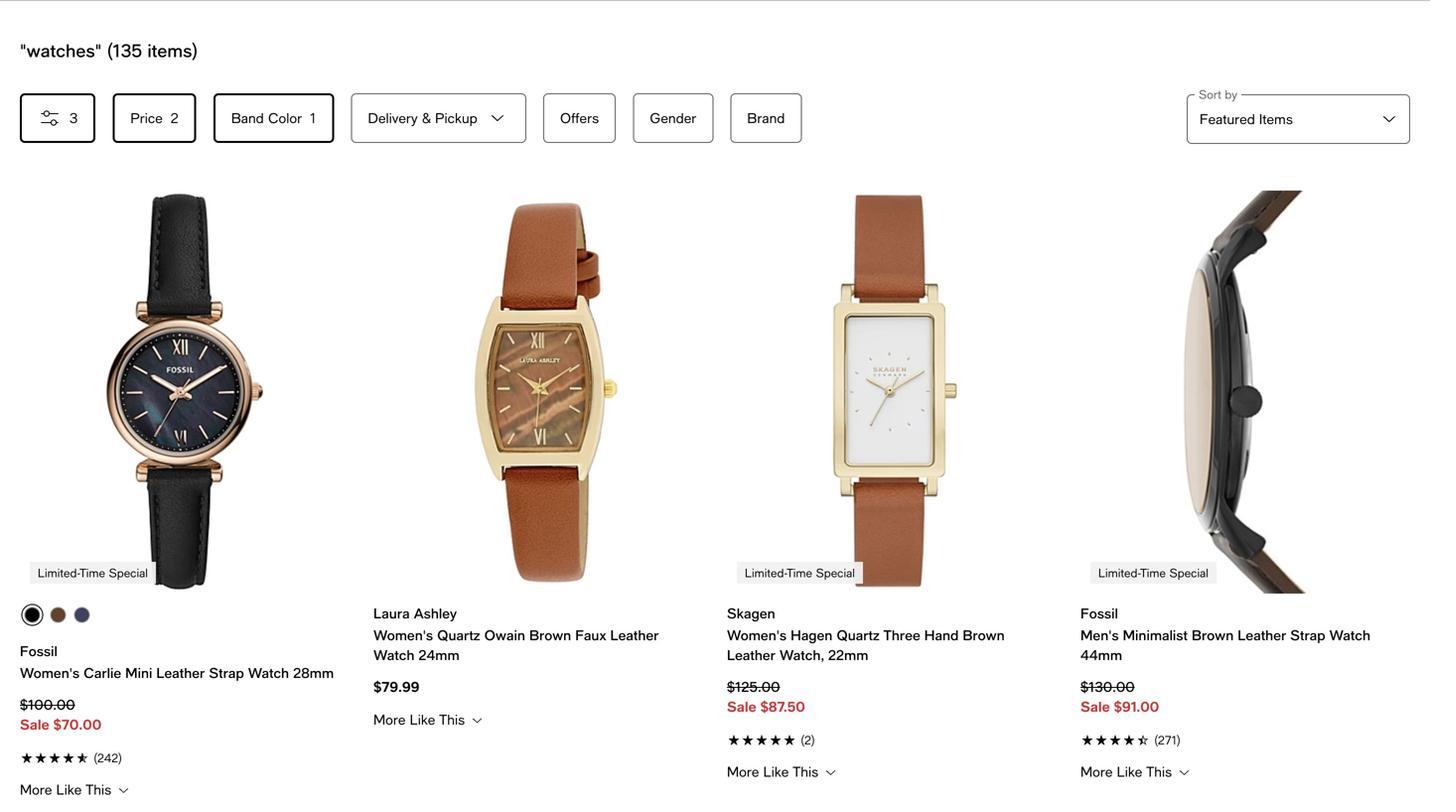 Task type: vqa. For each thing, say whether or not it's contained in the screenshot.
Carlie
yes



Task type: describe. For each thing, give the bounding box(es) containing it.
5 out of 5 rating with 2 reviews image
[[727, 729, 1057, 750]]

fossil women's carlie mini leather strap watch 28mm
[[20, 643, 334, 682]]

&
[[422, 110, 431, 126]]

this inside women's quartz owain brown faux leather watch 24mm group
[[439, 712, 465, 728]]

women's quartz owain brown faux leather watch 24mm group
[[374, 191, 703, 729]]

4.4649 out of 5 rating with 271 reviews image
[[1081, 729, 1411, 750]]

$130.00
[[1081, 679, 1135, 695]]

more for 44mm
[[1081, 764, 1113, 780]]

strap for mini
[[209, 665, 244, 682]]

quartz for 22mm
[[837, 627, 880, 644]]

(242)
[[93, 752, 122, 766]]

color swatch navy blue element
[[74, 608, 90, 623]]

like inside women's quartz owain brown faux leather watch 24mm group
[[410, 712, 435, 728]]

three
[[884, 627, 921, 644]]

$125.00 sale $87.50
[[727, 679, 805, 715]]

offers link
[[543, 93, 633, 143]]

women's for fossil women's carlie mini leather strap watch 28mm
[[20, 665, 80, 682]]

band
[[231, 110, 264, 126]]

$100.00 sale $70.00
[[20, 697, 102, 733]]

offers button
[[543, 93, 616, 143]]

women's inside laura ashley women's quartz owain brown faux leather watch 24mm
[[374, 627, 433, 644]]

items)
[[147, 40, 198, 61]]

this for fossil men's minimalist brown leather strap watch 44mm
[[1147, 764, 1172, 780]]

leather inside laura ashley women's quartz owain brown faux leather watch 24mm
[[610, 627, 659, 644]]

watch for men's minimalist brown leather strap watch 44mm
[[1330, 627, 1371, 644]]

skagen
[[727, 606, 776, 622]]

gender
[[650, 110, 697, 126]]

like for leather
[[764, 764, 789, 780]]

3
[[70, 110, 78, 126]]

quartz for 24mm
[[437, 627, 480, 644]]

gender link
[[633, 93, 731, 143]]

like for 44mm
[[1117, 764, 1143, 780]]

gender button
[[633, 93, 714, 143]]

minimalist
[[1123, 627, 1188, 644]]

this for fossil women's carlie mini leather strap watch 28mm
[[86, 782, 111, 798]]

2
[[171, 110, 179, 126]]

28mm
[[293, 665, 334, 682]]

watch,
[[780, 647, 824, 664]]

1
[[310, 110, 316, 126]]

$130.00 sale $91.00
[[1081, 679, 1160, 715]]

laura ashley women's quartz owain brown faux leather watch 24mm
[[374, 606, 659, 664]]

$70.00
[[53, 717, 102, 733]]

pickup
[[435, 110, 478, 126]]

leather inside fossil women's carlie mini leather strap watch 28mm
[[156, 665, 205, 682]]

brand button
[[731, 93, 802, 143]]

$87.50
[[761, 699, 805, 715]]

more like this inside women's quartz owain brown faux leather watch 24mm group
[[374, 712, 469, 728]]

women's carlie mini leather strap watch 28mm group
[[20, 191, 350, 799]]

price 2
[[130, 110, 179, 126]]

band color 1
[[231, 110, 316, 126]]

more like this for men's minimalist brown leather strap watch 44mm
[[1081, 764, 1177, 780]]

24mm
[[419, 647, 460, 664]]

"watches"
[[20, 40, 102, 61]]

more like this for women's hagen quartz three hand brown leather watch, 22mm
[[727, 764, 823, 780]]

skagen women's hagen quartz three hand brown leather watch, 22mm
[[727, 606, 1005, 664]]

22mm
[[828, 647, 869, 664]]

delivery & pickup button
[[351, 93, 526, 143]]

hagen
[[791, 627, 833, 644]]

color
[[268, 110, 302, 126]]



Task type: locate. For each thing, give the bounding box(es) containing it.
fossil down color swatch black black element
[[20, 643, 57, 660]]

3 button
[[20, 93, 96, 143]]

fossil
[[1081, 606, 1119, 622], [20, 643, 57, 660]]

women's down laura at the bottom left of page
[[374, 627, 433, 644]]

$100.00
[[20, 697, 75, 713]]

this inside men's minimalist brown leather strap watch 44mm group
[[1147, 764, 1172, 780]]

strap
[[1291, 627, 1326, 644], [209, 665, 244, 682]]

more like this down (271) at the right of page
[[1081, 764, 1177, 780]]

$125.00
[[727, 679, 780, 695]]

more like this inside women's carlie mini leather strap watch 28mm group
[[20, 782, 115, 798]]

more down $79.99
[[374, 712, 406, 728]]

fossil inside fossil men's minimalist brown leather strap watch 44mm
[[1081, 606, 1119, 622]]

0 horizontal spatial watch
[[248, 665, 289, 682]]

1 horizontal spatial women's
[[374, 627, 433, 644]]

fossil up men's
[[1081, 606, 1119, 622]]

brown
[[529, 627, 571, 644], [963, 627, 1005, 644], [1192, 627, 1234, 644]]

$79.99
[[374, 679, 420, 695]]

2 horizontal spatial brown
[[1192, 627, 1234, 644]]

more like this down (242)
[[20, 782, 115, 798]]

quartz inside skagen women's hagen quartz three hand brown leather watch, 22mm
[[837, 627, 880, 644]]

more inside women's carlie mini leather strap watch 28mm group
[[20, 782, 52, 798]]

sale inside $125.00 sale $87.50
[[727, 699, 757, 715]]

fossil inside fossil women's carlie mini leather strap watch 28mm
[[20, 643, 57, 660]]

sale for $125.00 sale $87.50
[[727, 699, 757, 715]]

more like this down $79.99
[[374, 712, 469, 728]]

0 horizontal spatial brown
[[529, 627, 571, 644]]

this inside women's carlie mini leather strap watch 28mm group
[[86, 782, 111, 798]]

(2)
[[801, 734, 815, 748]]

1 horizontal spatial sale
[[727, 699, 757, 715]]

quartz
[[437, 627, 480, 644], [837, 627, 880, 644]]

leather inside skagen women's hagen quartz three hand brown leather watch, 22mm
[[727, 647, 776, 664]]

owain
[[484, 627, 525, 644]]

delivery & pickup
[[368, 110, 478, 126]]

women's hagen quartz three hand brown leather watch, 22mm group
[[727, 191, 1057, 781]]

sale down $125.00
[[727, 699, 757, 715]]

0 horizontal spatial strap
[[209, 665, 244, 682]]

more inside women's quartz owain brown faux leather watch 24mm group
[[374, 712, 406, 728]]

sale inside $130.00 sale $91.00
[[1081, 699, 1110, 715]]

more
[[374, 712, 406, 728], [727, 764, 759, 780], [1081, 764, 1113, 780], [20, 782, 52, 798]]

2 horizontal spatial watch
[[1330, 627, 1371, 644]]

this down (271) at the right of page
[[1147, 764, 1172, 780]]

mini
[[125, 665, 152, 682]]

brown inside fossil men's minimalist brown leather strap watch 44mm
[[1192, 627, 1234, 644]]

1 vertical spatial fossil
[[20, 643, 57, 660]]

fossil for fossil women's carlie mini leather strap watch 28mm
[[20, 643, 57, 660]]

"watches"                                                     (135 items) status
[[20, 40, 198, 62]]

3 brown from the left
[[1192, 627, 1234, 644]]

more like this inside men's minimalist brown leather strap watch 44mm group
[[1081, 764, 1177, 780]]

women's inside fossil women's carlie mini leather strap watch 28mm
[[20, 665, 80, 682]]

0 vertical spatial strap
[[1291, 627, 1326, 644]]

quartz inside laura ashley women's quartz owain brown faux leather watch 24mm
[[437, 627, 480, 644]]

sale down $100.00
[[20, 717, 49, 733]]

fossil men's minimalist brown leather strap watch 44mm
[[1081, 606, 1371, 664]]

2 horizontal spatial sale
[[1081, 699, 1110, 715]]

more like this for women's carlie mini leather strap watch 28mm
[[20, 782, 115, 798]]

offers
[[560, 110, 599, 126]]

men's minimalist brown leather strap watch 44mm group
[[1081, 191, 1411, 781]]

quartz up 24mm
[[437, 627, 480, 644]]

1 vertical spatial watch
[[374, 647, 415, 664]]

this
[[439, 712, 465, 728], [793, 764, 819, 780], [1147, 764, 1172, 780], [86, 782, 111, 798]]

strap inside fossil men's minimalist brown leather strap watch 44mm
[[1291, 627, 1326, 644]]

more down $100.00 sale $70.00
[[20, 782, 52, 798]]

carlie
[[84, 665, 121, 682]]

1 horizontal spatial strap
[[1291, 627, 1326, 644]]

sale for $130.00 sale $91.00
[[1081, 699, 1110, 715]]

like down the $91.00
[[1117, 764, 1143, 780]]

brown right minimalist
[[1192, 627, 1234, 644]]

like inside men's minimalist brown leather strap watch 44mm group
[[1117, 764, 1143, 780]]

leather inside fossil men's minimalist brown leather strap watch 44mm
[[1238, 627, 1287, 644]]

ashley
[[414, 606, 457, 622]]

like inside women's carlie mini leather strap watch 28mm group
[[56, 782, 82, 798]]

price
[[130, 110, 163, 126]]

1 quartz from the left
[[437, 627, 480, 644]]

faux
[[575, 627, 607, 644]]

watch inside fossil women's carlie mini leather strap watch 28mm
[[248, 665, 289, 682]]

$91.00
[[1114, 699, 1160, 715]]

strap for brown
[[1291, 627, 1326, 644]]

4.5702 out of 5 rating with 242 reviews image
[[20, 747, 350, 768]]

women's up $100.00
[[20, 665, 80, 682]]

2 vertical spatial watch
[[248, 665, 289, 682]]

2 quartz from the left
[[837, 627, 880, 644]]

more down $125.00 sale $87.50
[[727, 764, 759, 780]]

brown right hand
[[963, 627, 1005, 644]]

2 brown from the left
[[963, 627, 1005, 644]]

0 horizontal spatial quartz
[[437, 627, 480, 644]]

1 horizontal spatial watch
[[374, 647, 415, 664]]

(271)
[[1155, 734, 1181, 748]]

women's down skagen
[[727, 627, 787, 644]]

"watches"                                                     (135 items)
[[20, 40, 198, 61]]

sale down the $130.00
[[1081, 699, 1110, 715]]

like down $79.99
[[410, 712, 435, 728]]

watch inside fossil men's minimalist brown leather strap watch 44mm
[[1330, 627, 1371, 644]]

color swatch brown brown element
[[50, 608, 66, 623]]

2 horizontal spatial women's
[[727, 627, 787, 644]]

more inside women's hagen quartz three hand brown leather watch, 22mm group
[[727, 764, 759, 780]]

like inside women's hagen quartz three hand brown leather watch, 22mm group
[[764, 764, 789, 780]]

0 horizontal spatial sale
[[20, 717, 49, 733]]

like
[[410, 712, 435, 728], [764, 764, 789, 780], [1117, 764, 1143, 780], [56, 782, 82, 798]]

delivery
[[368, 110, 418, 126]]

sale inside $100.00 sale $70.00
[[20, 717, 49, 733]]

sale for $100.00 sale $70.00
[[20, 717, 49, 733]]

men's
[[1081, 627, 1119, 644]]

quartz up 22mm
[[837, 627, 880, 644]]

more like this
[[374, 712, 469, 728], [727, 764, 823, 780], [1081, 764, 1177, 780], [20, 782, 115, 798]]

fossil for fossil men's minimalist brown leather strap watch 44mm
[[1081, 606, 1119, 622]]

this down (242)
[[86, 782, 111, 798]]

strap inside fossil women's carlie mini leather strap watch 28mm
[[209, 665, 244, 682]]

1 vertical spatial strap
[[209, 665, 244, 682]]

more for 28mm
[[20, 782, 52, 798]]

watch inside laura ashley women's quartz owain brown faux leather watch 24mm
[[374, 647, 415, 664]]

this down (2)
[[793, 764, 819, 780]]

watch
[[1330, 627, 1371, 644], [374, 647, 415, 664], [248, 665, 289, 682]]

women's
[[374, 627, 433, 644], [727, 627, 787, 644], [20, 665, 80, 682]]

like down $70.00
[[56, 782, 82, 798]]

laura
[[374, 606, 410, 622]]

0 horizontal spatial women's
[[20, 665, 80, 682]]

1 brown from the left
[[529, 627, 571, 644]]

1 horizontal spatial quartz
[[837, 627, 880, 644]]

more for leather
[[727, 764, 759, 780]]

this for skagen women's hagen quartz three hand brown leather watch, 22mm
[[793, 764, 819, 780]]

this down 24mm
[[439, 712, 465, 728]]

watch for women's carlie mini leather strap watch 28mm
[[248, 665, 289, 682]]

sale
[[727, 699, 757, 715], [1081, 699, 1110, 715], [20, 717, 49, 733]]

color swatch black black element
[[24, 608, 40, 623]]

1 horizontal spatial fossil
[[1081, 606, 1119, 622]]

brown inside skagen women's hagen quartz three hand brown leather watch, 22mm
[[963, 627, 1005, 644]]

0 vertical spatial watch
[[1330, 627, 1371, 644]]

44mm
[[1081, 647, 1123, 664]]

1 horizontal spatial brown
[[963, 627, 1005, 644]]

more like this down (2)
[[727, 764, 823, 780]]

more down $130.00 sale $91.00
[[1081, 764, 1113, 780]]

brand
[[748, 110, 785, 126]]

brown left faux
[[529, 627, 571, 644]]

leather
[[610, 627, 659, 644], [1238, 627, 1287, 644], [727, 647, 776, 664], [156, 665, 205, 682]]

more like this inside women's hagen quartz three hand brown leather watch, 22mm group
[[727, 764, 823, 780]]

more inside men's minimalist brown leather strap watch 44mm group
[[1081, 764, 1113, 780]]

women's for skagen women's hagen quartz three hand brown leather watch, 22mm
[[727, 627, 787, 644]]

this inside women's hagen quartz three hand brown leather watch, 22mm group
[[793, 764, 819, 780]]

like down $87.50
[[764, 764, 789, 780]]

0 vertical spatial fossil
[[1081, 606, 1119, 622]]

hand
[[925, 627, 959, 644]]

0 horizontal spatial fossil
[[20, 643, 57, 660]]

like for 28mm
[[56, 782, 82, 798]]

(135
[[107, 40, 142, 61]]

women's inside skagen women's hagen quartz three hand brown leather watch, 22mm
[[727, 627, 787, 644]]

brand link
[[731, 93, 815, 143]]

brown inside laura ashley women's quartz owain brown faux leather watch 24mm
[[529, 627, 571, 644]]



